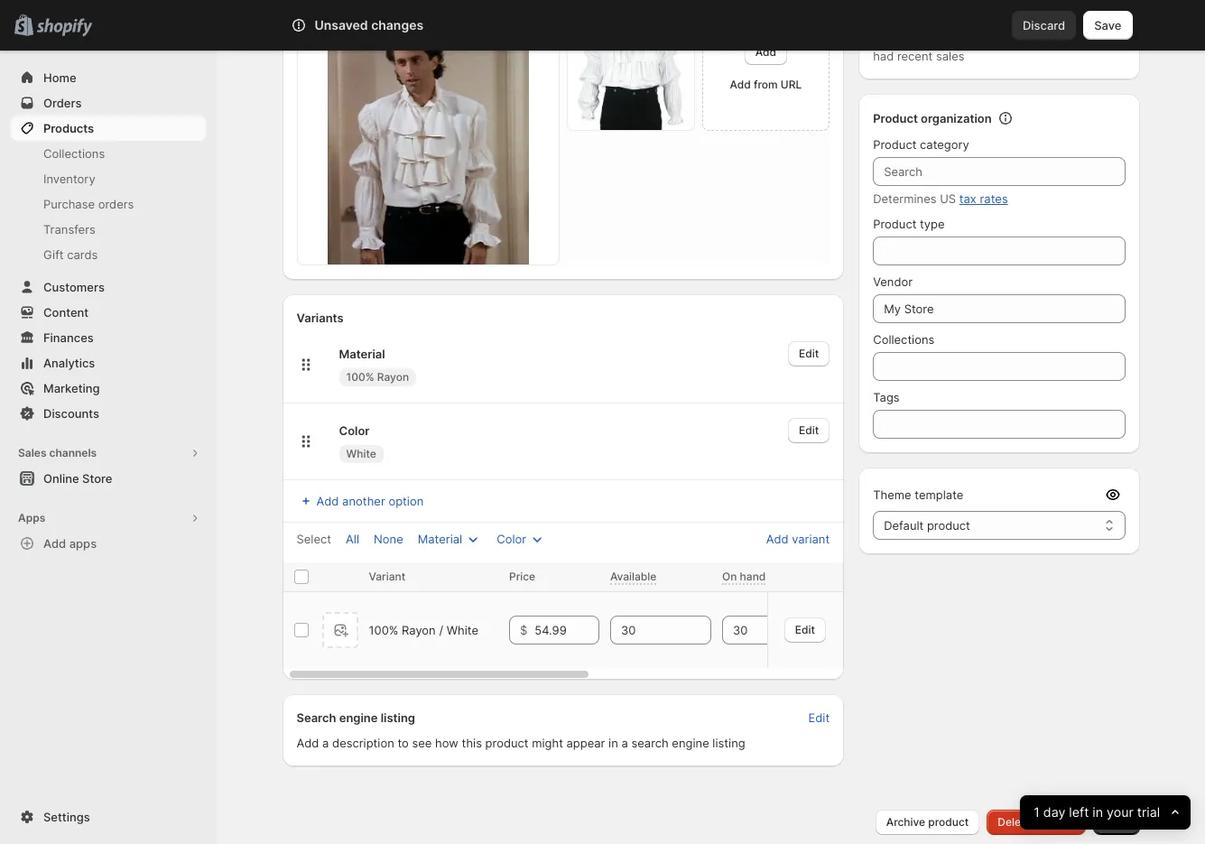 Task type: vqa. For each thing, say whether or not it's contained in the screenshot.
TEXT BOX
no



Task type: locate. For each thing, give the bounding box(es) containing it.
1 vertical spatial save
[[1104, 816, 1129, 829]]

product up product category
[[874, 111, 918, 126]]

Vendor text field
[[874, 294, 1126, 323]]

delete
[[998, 816, 1032, 829]]

color down 100% rayon
[[339, 424, 370, 438]]

in
[[609, 736, 619, 751], [1093, 804, 1104, 821]]

changes
[[371, 17, 424, 33]]

in right appear
[[609, 736, 619, 751]]

search right unsaved
[[371, 18, 409, 33]]

save left trial
[[1104, 816, 1129, 829]]

collections
[[43, 146, 105, 161], [874, 332, 935, 347]]

the
[[1017, 31, 1035, 45]]

100% for 100% rayon / white
[[369, 624, 399, 638]]

color
[[339, 424, 370, 438], [497, 532, 527, 547]]

add left variant
[[766, 532, 789, 547]]

finances link
[[11, 325, 206, 350]]

store
[[82, 471, 112, 486]]

transfers link
[[11, 217, 206, 242]]

1 horizontal spatial material
[[418, 532, 463, 547]]

add left from
[[730, 78, 751, 91]]

2 edit button from the top
[[788, 418, 830, 444]]

add for add from url
[[730, 78, 751, 91]]

price
[[509, 570, 536, 584]]

archive product button
[[876, 810, 980, 836]]

0 vertical spatial material
[[339, 347, 385, 362]]

add for add a description to see how this product might appear in a search engine listing
[[297, 736, 319, 751]]

us
[[940, 191, 957, 206]]

unsaved
[[315, 17, 368, 33]]

0 horizontal spatial material
[[339, 347, 385, 362]]

orders link
[[11, 90, 206, 116]]

search
[[632, 736, 669, 751]]

product down product organization at the top right
[[874, 137, 917, 152]]

unsaved changes
[[315, 17, 424, 33]]

listing up to at the left bottom of page
[[381, 711, 415, 726]]

tax rates link
[[960, 191, 1009, 206]]

insights will display when the product has had recent sales
[[874, 31, 1105, 63]]

1 horizontal spatial collections
[[874, 332, 935, 347]]

None number field
[[611, 616, 685, 645], [723, 616, 797, 645], [611, 616, 685, 645], [723, 616, 797, 645]]

add up "add from url" button
[[756, 45, 777, 59]]

add left apps
[[43, 537, 66, 551]]

white up the add another option button
[[346, 447, 377, 461]]

product inside button
[[1035, 816, 1075, 829]]

1 horizontal spatial engine
[[672, 736, 710, 751]]

0 vertical spatial listing
[[381, 711, 415, 726]]

1 horizontal spatial white
[[447, 624, 479, 638]]

save button right left
[[1093, 810, 1140, 836]]

gift cards
[[43, 247, 98, 262]]

purchase orders link
[[11, 191, 206, 217]]

listing right search
[[713, 736, 746, 751]]

material up 100% rayon
[[339, 347, 385, 362]]

marketing link
[[11, 376, 206, 401]]

edit button
[[785, 618, 827, 643], [798, 706, 841, 731]]

search up description
[[297, 711, 336, 726]]

0 horizontal spatial engine
[[339, 711, 378, 726]]

color up price
[[497, 532, 527, 547]]

2 product from the top
[[874, 137, 917, 152]]

0 vertical spatial engine
[[339, 711, 378, 726]]

add left another
[[317, 494, 339, 509]]

1 vertical spatial color
[[497, 532, 527, 547]]

1 vertical spatial edit button
[[788, 418, 830, 444]]

option
[[389, 494, 424, 509]]

your
[[1107, 804, 1134, 821]]

Collections text field
[[874, 352, 1126, 381]]

collections up inventory
[[43, 146, 105, 161]]

white
[[346, 447, 377, 461], [447, 624, 479, 638]]

0 vertical spatial color
[[339, 424, 370, 438]]

add variant button
[[756, 524, 841, 555]]

material down option
[[418, 532, 463, 547]]

100% for 100% rayon
[[346, 371, 374, 384]]

save
[[1095, 18, 1122, 33], [1104, 816, 1129, 829]]

a left description
[[323, 736, 329, 751]]

1 vertical spatial search
[[297, 711, 336, 726]]

0 horizontal spatial a
[[323, 736, 329, 751]]

theme template
[[874, 488, 964, 502]]

0 vertical spatial rayon
[[377, 371, 409, 384]]

transfers
[[43, 222, 96, 237]]

Product category text field
[[874, 157, 1126, 186]]

Tags text field
[[874, 410, 1126, 439]]

description
[[332, 736, 395, 751]]

1 edit button from the top
[[788, 342, 830, 367]]

1 vertical spatial rayon
[[402, 624, 436, 638]]

search button
[[341, 11, 865, 40]]

engine up description
[[339, 711, 378, 726]]

none button
[[363, 527, 414, 552]]

search
[[371, 18, 409, 33], [297, 711, 336, 726]]

add button
[[745, 40, 788, 65]]

add for add variant
[[766, 532, 789, 547]]

options element
[[369, 624, 479, 638]]

save button right discard
[[1084, 11, 1133, 40]]

collections link
[[11, 141, 206, 166]]

0 horizontal spatial white
[[346, 447, 377, 461]]

this
[[462, 736, 482, 751]]

0 vertical spatial edit button
[[785, 618, 827, 643]]

product down determines
[[874, 217, 917, 231]]

determines
[[874, 191, 937, 206]]

0 vertical spatial edit button
[[788, 342, 830, 367]]

edit for material
[[799, 347, 819, 361]]

100%
[[346, 371, 374, 384], [369, 624, 399, 638]]

discard button
[[1012, 11, 1077, 40]]

discard
[[1023, 18, 1066, 33]]

3 product from the top
[[874, 217, 917, 231]]

1 vertical spatial edit button
[[798, 706, 841, 731]]

organization
[[921, 111, 992, 126]]

1 vertical spatial in
[[1093, 804, 1104, 821]]

0 vertical spatial 100%
[[346, 371, 374, 384]]

product
[[1039, 31, 1082, 45], [928, 518, 971, 533], [486, 736, 529, 751], [929, 816, 969, 829], [1035, 816, 1075, 829]]

1 day left in your trial
[[1034, 804, 1160, 821]]

add down search engine listing
[[297, 736, 319, 751]]

save button
[[1084, 11, 1133, 40], [1093, 810, 1140, 836]]

1 vertical spatial engine
[[672, 736, 710, 751]]

1 horizontal spatial listing
[[713, 736, 746, 751]]

url
[[781, 78, 802, 91]]

2 vertical spatial product
[[874, 217, 917, 231]]

orders
[[43, 96, 82, 110]]

1 vertical spatial material
[[418, 532, 463, 547]]

in right left
[[1093, 804, 1104, 821]]

1 horizontal spatial a
[[622, 736, 628, 751]]

1 horizontal spatial search
[[371, 18, 409, 33]]

all
[[346, 532, 359, 547]]

add apps button
[[11, 531, 206, 556]]

add inside button
[[317, 494, 339, 509]]

0 vertical spatial search
[[371, 18, 409, 33]]

discounts
[[43, 406, 99, 421]]

0 vertical spatial product
[[874, 111, 918, 126]]

1 horizontal spatial color
[[497, 532, 527, 547]]

1 day left in your trial button
[[1020, 796, 1191, 830]]

vendor
[[874, 275, 913, 289]]

0 vertical spatial white
[[346, 447, 377, 461]]

products
[[43, 121, 94, 135]]

see
[[412, 736, 432, 751]]

customers
[[43, 280, 105, 294]]

purchase orders
[[43, 197, 134, 211]]

marketing
[[43, 381, 100, 396]]

sales channels button
[[11, 441, 206, 466]]

save right discard
[[1095, 18, 1122, 33]]

2 a from the left
[[622, 736, 628, 751]]

material
[[339, 347, 385, 362], [418, 532, 463, 547]]

search for search engine listing
[[297, 711, 336, 726]]

product inside button
[[929, 816, 969, 829]]

shopify image
[[36, 19, 92, 37]]

search inside button
[[371, 18, 409, 33]]

engine right search
[[672, 736, 710, 751]]

1 product from the top
[[874, 111, 918, 126]]

display
[[941, 31, 980, 45]]

another
[[342, 494, 385, 509]]

0 vertical spatial in
[[609, 736, 619, 751]]

home
[[43, 70, 76, 85]]

add inside "button"
[[756, 45, 777, 59]]

discounts link
[[11, 401, 206, 426]]

product for archive product
[[929, 816, 969, 829]]

0 horizontal spatial collections
[[43, 146, 105, 161]]

1 vertical spatial 100%
[[369, 624, 399, 638]]

on hand
[[723, 570, 766, 584]]

none
[[374, 532, 403, 547]]

a left search
[[622, 736, 628, 751]]

1 horizontal spatial in
[[1093, 804, 1104, 821]]

0 horizontal spatial search
[[297, 711, 336, 726]]

white right /
[[447, 624, 479, 638]]

finances
[[43, 331, 94, 345]]

collections down vendor
[[874, 332, 935, 347]]

add
[[756, 45, 777, 59], [730, 78, 751, 91], [317, 494, 339, 509], [766, 532, 789, 547], [43, 537, 66, 551], [297, 736, 319, 751]]

1 vertical spatial product
[[874, 137, 917, 152]]



Task type: describe. For each thing, give the bounding box(es) containing it.
product for delete product
[[1035, 816, 1075, 829]]

product type
[[874, 217, 945, 231]]

add from url
[[730, 78, 802, 91]]

add a description to see how this product might appear in a search engine listing
[[297, 736, 746, 751]]

to
[[398, 736, 409, 751]]

content link
[[11, 300, 206, 325]]

search for search
[[371, 18, 409, 33]]

color inside "dropdown button"
[[497, 532, 527, 547]]

on
[[723, 570, 737, 584]]

theme
[[874, 488, 912, 502]]

default
[[884, 518, 924, 533]]

content
[[43, 305, 89, 320]]

material button
[[407, 527, 493, 552]]

gift
[[43, 247, 64, 262]]

determines us tax rates
[[874, 191, 1009, 206]]

delete product
[[998, 816, 1075, 829]]

color button
[[486, 527, 557, 552]]

0 horizontal spatial color
[[339, 424, 370, 438]]

variant
[[792, 532, 830, 547]]

product category
[[874, 137, 970, 152]]

customers link
[[11, 275, 206, 300]]

$
[[520, 624, 528, 638]]

0 horizontal spatial in
[[609, 736, 619, 751]]

archive
[[887, 816, 926, 829]]

in inside dropdown button
[[1093, 804, 1104, 821]]

select
[[297, 532, 331, 547]]

online store
[[43, 471, 112, 486]]

type
[[920, 217, 945, 231]]

channels
[[49, 446, 97, 460]]

purchase
[[43, 197, 95, 211]]

available
[[611, 570, 657, 584]]

tax
[[960, 191, 977, 206]]

search engine listing
[[297, 711, 415, 726]]

rates
[[980, 191, 1009, 206]]

product inside insights will display when the product has had recent sales
[[1039, 31, 1082, 45]]

0 vertical spatial save
[[1095, 18, 1122, 33]]

online
[[43, 471, 79, 486]]

100% rayon / white
[[369, 624, 479, 638]]

Product type text field
[[874, 237, 1126, 266]]

edit for search engine listing
[[809, 711, 830, 726]]

template
[[915, 488, 964, 502]]

apps button
[[11, 506, 206, 531]]

add from url button
[[730, 78, 802, 91]]

add for add
[[756, 45, 777, 59]]

had
[[874, 49, 894, 63]]

apps
[[18, 511, 45, 525]]

0 horizontal spatial listing
[[381, 711, 415, 726]]

product for product organization
[[874, 111, 918, 126]]

rayon for 100% rayon / white
[[402, 624, 436, 638]]

gift cards link
[[11, 242, 206, 267]]

when
[[984, 31, 1014, 45]]

inventory
[[43, 172, 95, 186]]

product for default product
[[928, 518, 971, 533]]

1 vertical spatial collections
[[874, 332, 935, 347]]

sales channels
[[18, 446, 97, 460]]

variants
[[297, 311, 344, 325]]

1 vertical spatial white
[[447, 624, 479, 638]]

material inside dropdown button
[[418, 532, 463, 547]]

online store link
[[11, 466, 206, 491]]

orders
[[98, 197, 134, 211]]

tags
[[874, 390, 900, 405]]

all button
[[335, 527, 370, 552]]

product organization
[[874, 111, 992, 126]]

add another option button
[[286, 489, 435, 514]]

has
[[1085, 31, 1105, 45]]

appear
[[567, 736, 606, 751]]

category
[[920, 137, 970, 152]]

default product
[[884, 518, 971, 533]]

add for add apps
[[43, 537, 66, 551]]

100% rayon
[[346, 371, 409, 384]]

delete product button
[[987, 810, 1086, 836]]

day
[[1044, 804, 1066, 821]]

edit button for material
[[788, 342, 830, 367]]

edit button for color
[[788, 418, 830, 444]]

edit for color
[[799, 424, 819, 437]]

1 vertical spatial listing
[[713, 736, 746, 751]]

sales
[[18, 446, 47, 460]]

inventory link
[[11, 166, 206, 191]]

/
[[439, 624, 444, 638]]

add for add another option
[[317, 494, 339, 509]]

online store button
[[0, 466, 217, 491]]

product for product category
[[874, 137, 917, 152]]

home link
[[11, 65, 206, 90]]

1 a from the left
[[323, 736, 329, 751]]

$ text field
[[535, 616, 600, 645]]

variant
[[369, 570, 406, 584]]

1 vertical spatial save button
[[1093, 810, 1140, 836]]

0 vertical spatial collections
[[43, 146, 105, 161]]

how
[[435, 736, 459, 751]]

recent
[[898, 49, 933, 63]]

add apps
[[43, 537, 97, 551]]

analytics link
[[11, 350, 206, 376]]

settings
[[43, 810, 90, 825]]

will
[[920, 31, 938, 45]]

product for product type
[[874, 217, 917, 231]]

rayon for 100% rayon
[[377, 371, 409, 384]]

0 vertical spatial save button
[[1084, 11, 1133, 40]]

apps
[[69, 537, 97, 551]]

products link
[[11, 116, 206, 141]]

add another option
[[317, 494, 424, 509]]

archive product
[[887, 816, 969, 829]]

analytics
[[43, 356, 95, 370]]



